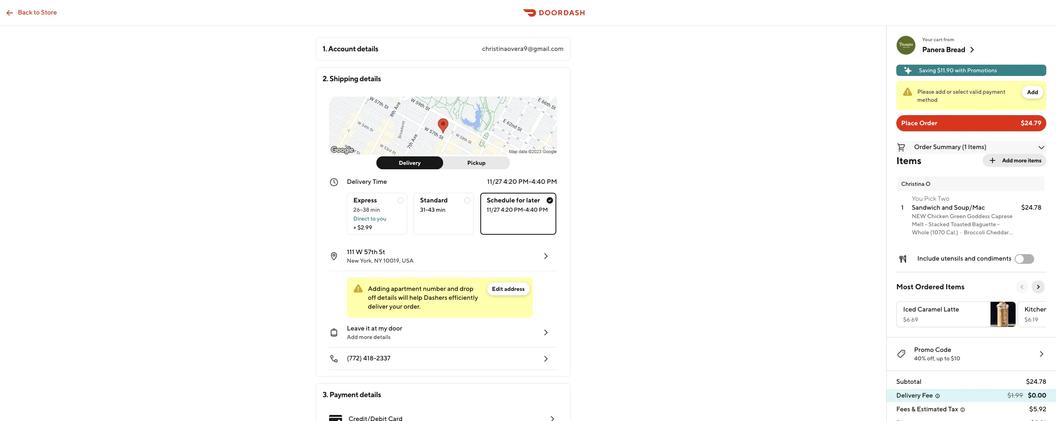 Task type: locate. For each thing, give the bounding box(es) containing it.
0 vertical spatial and
[[942, 204, 954, 212]]

show menu image
[[329, 413, 342, 422]]

melt
[[913, 221, 925, 228]]

goddess
[[968, 213, 991, 220]]

w
[[356, 248, 363, 256]]

to inside promo code 40% off, up to $10
[[945, 356, 950, 362]]

4:20 down schedule
[[501, 207, 513, 213]]

- right the 'melt'
[[926, 221, 928, 228]]

1 vertical spatial to
[[371, 216, 376, 222]]

condiments
[[978, 255, 1012, 263]]

details for 3. payment details
[[360, 391, 381, 399]]

0 vertical spatial add
[[1028, 89, 1039, 95]]

1 horizontal spatial more
[[1015, 157, 1028, 164]]

and right the utensils
[[965, 255, 976, 263]]

direct
[[354, 216, 370, 222]]

1 horizontal spatial items
[[946, 283, 965, 291]]

0 horizontal spatial baguette
[[913, 246, 937, 252]]

back to store
[[18, 8, 57, 16]]

my
[[379, 325, 388, 333]]

order inside button
[[915, 143, 933, 151]]

pm inside option group
[[539, 207, 548, 213]]

1 min from the left
[[371, 207, 380, 213]]

add inside leave it at my door add more details
[[347, 334, 358, 341]]

most ordered items
[[897, 283, 965, 291]]

0 horizontal spatial to
[[34, 8, 40, 16]]

0 vertical spatial 11/27
[[488, 178, 502, 186]]

and left drop
[[448, 285, 459, 293]]

40%
[[915, 356, 927, 362]]

-
[[926, 221, 928, 228], [998, 221, 1000, 228]]

to inside the 26–38 min direct to you + $2.99
[[371, 216, 376, 222]]

1
[[902, 204, 904, 212]]

option group
[[347, 187, 558, 235]]

2 vertical spatial and
[[448, 285, 459, 293]]

add more items
[[1003, 157, 1042, 164]]

baguette down soup
[[913, 246, 937, 252]]

add left items
[[1003, 157, 1014, 164]]

add up the $24.79
[[1028, 89, 1039, 95]]

more down it
[[359, 334, 373, 341]]

min inside the 26–38 min direct to you + $2.99
[[371, 207, 380, 213]]

1 - from the left
[[926, 221, 928, 228]]

pm
[[547, 178, 558, 186], [539, 207, 548, 213]]

details down the my
[[374, 334, 391, 341]]

0 horizontal spatial min
[[371, 207, 380, 213]]

3. payment
[[323, 391, 359, 399]]

min up you
[[371, 207, 380, 213]]

christina
[[902, 181, 925, 187]]

min down standard
[[436, 207, 446, 213]]

1 vertical spatial add
[[1003, 157, 1014, 164]]

1 horizontal spatial add
[[1003, 157, 1014, 164]]

edit address
[[492, 286, 525, 293]]

0 horizontal spatial delivery
[[347, 178, 372, 186]]

chicken
[[928, 213, 949, 220]]

0 horizontal spatial and
[[448, 285, 459, 293]]

1 vertical spatial and
[[965, 255, 976, 263]]

4:20 up schedule for later
[[504, 178, 517, 186]]

0 vertical spatial delivery
[[399, 160, 421, 166]]

add inside button
[[1028, 89, 1039, 95]]

cal.)
[[950, 246, 962, 252]]

$6.19
[[1025, 317, 1039, 323]]

2 min from the left
[[436, 207, 446, 213]]

0 horizontal spatial add
[[347, 334, 358, 341]]

4:20
[[504, 178, 517, 186], [501, 207, 513, 213]]

add for add more items
[[1003, 157, 1014, 164]]

details inside the adding apartment number and drop off details will help dashers efficiently deliver your order.
[[378, 294, 397, 302]]

panera
[[923, 45, 946, 54]]

1 horizontal spatial and
[[942, 204, 954, 212]]

details right 1. account
[[357, 45, 379, 53]]

to left you
[[371, 216, 376, 222]]

iced caramel latte $6.69
[[904, 306, 960, 323]]

status
[[897, 81, 1047, 110]]

dashers
[[424, 294, 448, 302]]

11/27 4:20 pm-4:40 pm up for
[[488, 178, 558, 186]]

0 vertical spatial more
[[1015, 157, 1028, 164]]

edit address button
[[488, 283, 530, 296]]

items
[[1029, 157, 1042, 164]]

1 vertical spatial 4:20
[[501, 207, 513, 213]]

4:40 up later
[[532, 178, 546, 186]]

pm- down for
[[514, 207, 526, 213]]

to right up
[[945, 356, 950, 362]]

2. shipping details
[[323, 74, 381, 83]]

soup/mac
[[955, 204, 986, 212]]

baguette
[[973, 221, 997, 228], [913, 246, 937, 252]]

apartment
[[391, 285, 422, 293]]

bread
[[947, 45, 966, 54]]

and down two
[[942, 204, 954, 212]]

details right 3. payment
[[360, 391, 381, 399]]

add
[[1028, 89, 1039, 95], [1003, 157, 1014, 164], [347, 334, 358, 341]]

2 horizontal spatial delivery
[[897, 392, 921, 400]]

2 vertical spatial to
[[945, 356, 950, 362]]

delivery
[[399, 160, 421, 166], [347, 178, 372, 186], [897, 392, 921, 400]]

cal.)  ·  broccoli
[[947, 229, 986, 236]]

$24.79
[[1022, 119, 1042, 127]]

christina o
[[902, 181, 931, 187]]

$11.90
[[938, 67, 955, 74]]

1 horizontal spatial min
[[436, 207, 446, 213]]

1 vertical spatial order
[[915, 143, 933, 151]]

schedule
[[487, 197, 515, 204]]

4:40 down later
[[526, 207, 538, 213]]

valid
[[970, 89, 982, 95]]

address
[[505, 286, 525, 293]]

items
[[897, 155, 922, 166], [946, 283, 965, 291]]

0 vertical spatial items
[[897, 155, 922, 166]]

add for add
[[1028, 89, 1039, 95]]

111
[[347, 248, 355, 256]]

11/27 4:20 pm-4:40 pm down for
[[487, 207, 548, 213]]

utensils
[[942, 255, 964, 263]]

cart
[[934, 36, 943, 42]]

baguette down goddess
[[973, 221, 997, 228]]

or
[[947, 89, 953, 95]]

0 horizontal spatial -
[[926, 221, 928, 228]]

11/27 down schedule
[[487, 207, 500, 213]]

and
[[942, 204, 954, 212], [965, 255, 976, 263], [448, 285, 459, 293]]

more
[[1015, 157, 1028, 164], [359, 334, 373, 341]]

0 horizontal spatial more
[[359, 334, 373, 341]]

11/27 4:20 pm-4:40 pm
[[488, 178, 558, 186], [487, 207, 548, 213]]

418-
[[363, 355, 377, 363]]

1 vertical spatial $24.78
[[1027, 378, 1047, 386]]

to right back
[[34, 8, 40, 16]]

more left items
[[1015, 157, 1028, 164]]

1 horizontal spatial -
[[998, 221, 1000, 228]]

1 horizontal spatial baguette
[[973, 221, 997, 228]]

1 vertical spatial 11/27 4:20 pm-4:40 pm
[[487, 207, 548, 213]]

(1070
[[931, 229, 946, 236]]

order.
[[404, 303, 421, 311]]

2 vertical spatial add
[[347, 334, 358, 341]]

items up latte
[[946, 283, 965, 291]]

saving $11.90 with promotions button
[[897, 65, 1047, 76]]

items up "christina"
[[897, 155, 922, 166]]

1 vertical spatial more
[[359, 334, 373, 341]]

2 horizontal spatial to
[[945, 356, 950, 362]]

delivery or pickup selector option group
[[377, 157, 510, 170]]

$0.00
[[1029, 392, 1047, 400]]

please
[[918, 89, 935, 95]]

None radio
[[347, 193, 407, 235], [414, 193, 474, 235], [481, 193, 557, 235], [347, 193, 407, 235], [414, 193, 474, 235], [481, 193, 557, 235]]

0 vertical spatial pm-
[[519, 178, 532, 186]]

2 horizontal spatial add
[[1028, 89, 1039, 95]]

you pick two sandwich and soup/mac new chicken green goddess caprese melt - stacked toasted baguette - whole (1070 cal.)  ·  broccoli cheddar soup (cup) (240 cal.)  ·  french baguette (180 cal.)
[[913, 195, 1013, 252]]

0 horizontal spatial items
[[897, 155, 922, 166]]

1 vertical spatial items
[[946, 283, 965, 291]]

deliver
[[368, 303, 388, 311]]

pm- up for
[[519, 178, 532, 186]]

$10
[[952, 356, 961, 362]]

details down the adding
[[378, 294, 397, 302]]

more inside leave it at my door add more details
[[359, 334, 373, 341]]

for
[[517, 197, 525, 204]]

menu
[[323, 407, 564, 422]]

1 vertical spatial baguette
[[913, 246, 937, 252]]

number
[[423, 285, 446, 293]]

0 vertical spatial baguette
[[973, 221, 997, 228]]

1 vertical spatial pm
[[539, 207, 548, 213]]

and inside you pick two sandwich and soup/mac new chicken green goddess caprese melt - stacked toasted baguette - whole (1070 cal.)  ·  broccoli cheddar soup (cup) (240 cal.)  ·  french baguette (180 cal.)
[[942, 204, 954, 212]]

saving $11.90 with promotions
[[920, 67, 998, 74]]

- up cheddar
[[998, 221, 1000, 228]]

estimated
[[918, 406, 948, 414]]

11/27 up schedule
[[488, 178, 502, 186]]

add down leave
[[347, 334, 358, 341]]

items)
[[969, 143, 987, 151]]

order left summary
[[915, 143, 933, 151]]

promotions
[[968, 67, 998, 74]]

1 vertical spatial 11/27
[[487, 207, 500, 213]]

1 horizontal spatial to
[[371, 216, 376, 222]]

order summary (1 items)
[[915, 143, 987, 151]]

1 horizontal spatial delivery
[[399, 160, 421, 166]]

add
[[936, 89, 946, 95]]

next button of carousel image
[[1036, 284, 1042, 291]]

promo code 40% off, up to $10
[[915, 346, 961, 362]]

details right 2. shipping
[[360, 74, 381, 83]]

summary
[[934, 143, 962, 151]]

order right place
[[920, 119, 938, 127]]

cheddar
[[987, 229, 1010, 236]]

11/27 4:20 pm-4:40 pm inside option group
[[487, 207, 548, 213]]

1. account details
[[323, 45, 379, 53]]



Task type: describe. For each thing, give the bounding box(es) containing it.
details inside leave it at my door add more details
[[374, 334, 391, 341]]

kitchen
[[1025, 306, 1048, 314]]

up
[[937, 356, 944, 362]]

schedule for later
[[487, 197, 540, 204]]

option group containing express
[[347, 187, 558, 235]]

york,
[[360, 258, 373, 264]]

place order
[[902, 119, 938, 127]]

0 vertical spatial 4:20
[[504, 178, 517, 186]]

standard
[[420, 197, 448, 204]]

0 vertical spatial order
[[920, 119, 938, 127]]

57th
[[364, 248, 378, 256]]

+
[[354, 225, 357, 231]]

add button
[[1023, 86, 1044, 99]]

back to store link
[[0, 5, 62, 21]]

(1
[[963, 143, 968, 151]]

adding
[[368, 285, 390, 293]]

details for 1. account details
[[357, 45, 379, 53]]

0 vertical spatial to
[[34, 8, 40, 16]]

(180
[[938, 246, 949, 252]]

sandwich
[[913, 204, 941, 212]]

leave
[[347, 325, 365, 333]]

method
[[918, 97, 938, 103]]

christinaovera9@gmail.com
[[483, 45, 564, 53]]

2 horizontal spatial and
[[965, 255, 976, 263]]

adding apartment number and drop off details will help dashers efficiently deliver your order. status
[[347, 278, 533, 318]]

o
[[926, 181, 931, 187]]

0 vertical spatial 11/27 4:20 pm-4:40 pm
[[488, 178, 558, 186]]

your
[[390, 303, 403, 311]]

min for 31–43
[[436, 207, 446, 213]]

st
[[379, 248, 385, 256]]

code
[[936, 346, 952, 354]]

1 vertical spatial pm-
[[514, 207, 526, 213]]

details for 2. shipping details
[[360, 74, 381, 83]]

&
[[912, 406, 916, 414]]

(772) 418-2337 button
[[323, 348, 558, 371]]

and inside the adding apartment number and drop off details will help dashers efficiently deliver your order.
[[448, 285, 459, 293]]

caramel
[[918, 306, 943, 314]]

sin
[[1050, 306, 1057, 314]]

drop
[[460, 285, 474, 293]]

2337
[[377, 355, 391, 363]]

tax
[[949, 406, 959, 414]]

3. payment details
[[323, 391, 381, 399]]

ny
[[374, 258, 383, 264]]

0 vertical spatial $24.78
[[1022, 204, 1042, 212]]

door
[[389, 325, 403, 333]]

delivery inside delivery option
[[399, 160, 421, 166]]

1. account
[[323, 45, 356, 53]]

1 vertical spatial delivery
[[347, 178, 372, 186]]

$5.92
[[1030, 406, 1047, 414]]

4:20 inside option group
[[501, 207, 513, 213]]

previous button of carousel image
[[1020, 284, 1026, 291]]

caprese
[[992, 213, 1013, 220]]

panera bread
[[923, 45, 966, 54]]

promo
[[915, 346, 935, 354]]

Pickup radio
[[439, 157, 510, 170]]

edit
[[492, 286, 504, 293]]

will
[[399, 294, 408, 302]]

(240
[[943, 238, 956, 244]]

express
[[354, 197, 377, 204]]

31–43
[[420, 207, 435, 213]]

pick
[[925, 195, 937, 203]]

kitchen sin $6.19
[[1025, 306, 1057, 323]]

with
[[956, 67, 967, 74]]

0 vertical spatial 4:40
[[532, 178, 546, 186]]

latte
[[944, 306, 960, 314]]

panera bread link
[[923, 45, 977, 55]]

off
[[368, 294, 376, 302]]

saving
[[920, 67, 937, 74]]

place
[[902, 119, 919, 127]]

your cart from
[[923, 36, 955, 42]]

new
[[347, 258, 359, 264]]

at
[[372, 325, 377, 333]]

26–38
[[354, 207, 370, 213]]

later
[[527, 197, 540, 204]]

two
[[938, 195, 950, 203]]

min for 26–38
[[371, 207, 380, 213]]

Include utensils and condiments checkbox
[[1016, 255, 1035, 264]]

order summary (1 items) button
[[897, 141, 1047, 154]]

your
[[923, 36, 933, 42]]

include utensils and condiments
[[918, 255, 1012, 263]]

0 vertical spatial pm
[[547, 178, 558, 186]]

1 vertical spatial 4:40
[[526, 207, 538, 213]]

2 - from the left
[[998, 221, 1000, 228]]

Delivery radio
[[377, 157, 443, 170]]

2 vertical spatial delivery
[[897, 392, 921, 400]]

(cup)
[[927, 238, 942, 244]]

store
[[41, 8, 57, 16]]

usa
[[402, 258, 414, 264]]

fee
[[923, 392, 934, 400]]

10019,
[[384, 258, 401, 264]]

add new payment method image
[[548, 415, 558, 422]]

$1.99
[[1008, 392, 1024, 400]]

status containing please add or select valid payment method
[[897, 81, 1047, 110]]

off,
[[928, 356, 936, 362]]

fees
[[897, 406, 911, 414]]

26–38 min direct to you + $2.99
[[354, 207, 387, 231]]

soup
[[913, 238, 926, 244]]

subtotal
[[897, 378, 922, 386]]

(772) 418-2337
[[347, 355, 391, 363]]

most
[[897, 283, 914, 291]]

(772)
[[347, 355, 362, 363]]

pickup
[[468, 160, 486, 166]]

green
[[951, 213, 967, 220]]

iced
[[904, 306, 917, 314]]



Task type: vqa. For each thing, say whether or not it's contained in the screenshot.
"Latte" within Hot Latte $5.50
no



